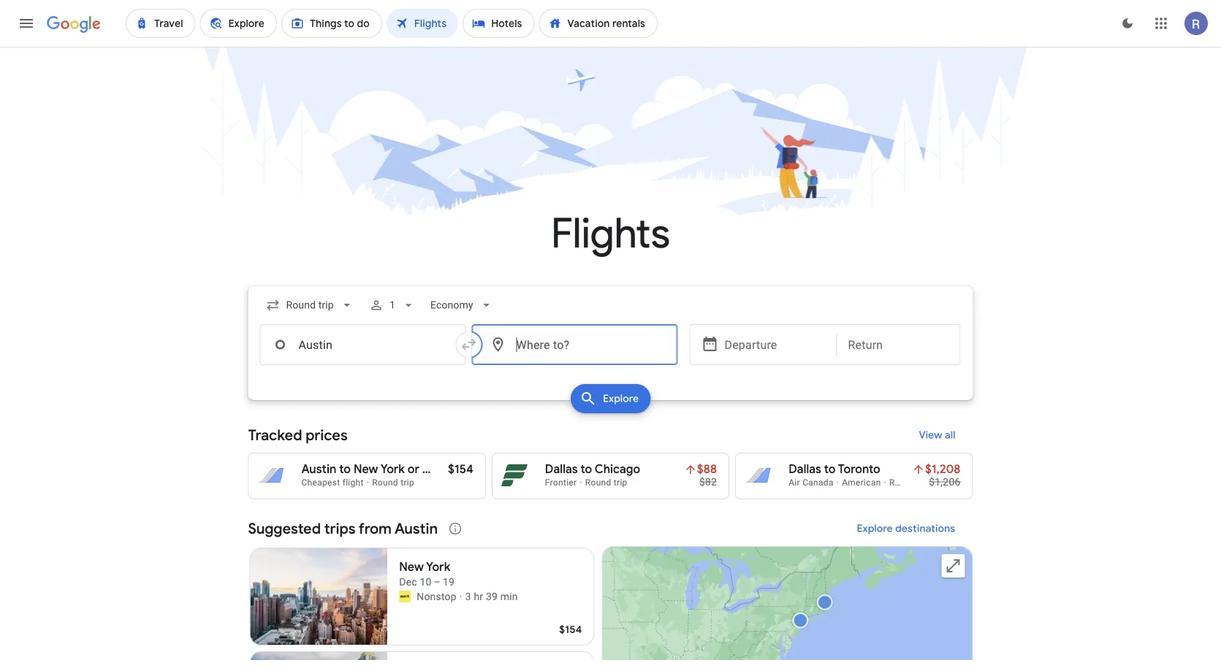 Task type: vqa. For each thing, say whether or not it's contained in the screenshot.
leftmost  icon
yes



Task type: locate. For each thing, give the bounding box(es) containing it.
 image right "american"
[[884, 478, 887, 488]]

dallas up the frontier
[[545, 462, 578, 477]]

1 horizontal spatial trip
[[614, 478, 627, 488]]

1 horizontal spatial  image
[[837, 478, 839, 488]]

explore
[[603, 392, 639, 406], [857, 523, 893, 536]]

flights
[[551, 208, 670, 260]]

3 trip from the left
[[918, 478, 932, 488]]

3 round trip from the left
[[889, 478, 932, 488]]

Where to? text field
[[472, 324, 678, 365]]

trips
[[324, 520, 356, 538]]

1 vertical spatial york
[[426, 560, 450, 575]]

1 button
[[363, 288, 422, 323]]

1 vertical spatial new
[[399, 560, 424, 575]]

$82
[[699, 476, 717, 488]]

0 vertical spatial new
[[354, 462, 378, 477]]

 image down 'dallas to toronto'
[[837, 478, 839, 488]]

3
[[465, 591, 471, 603]]

view
[[919, 429, 942, 442]]

york up "10 – 19"
[[426, 560, 450, 575]]

round
[[372, 478, 398, 488], [585, 478, 611, 488], [889, 478, 916, 488]]

0 horizontal spatial round trip
[[372, 478, 414, 488]]

explore inside button
[[603, 392, 639, 406]]

explore button
[[571, 384, 651, 414]]

0 horizontal spatial round
[[372, 478, 398, 488]]

0 horizontal spatial $154
[[448, 462, 473, 477]]

0 vertical spatial explore
[[603, 392, 639, 406]]

from
[[359, 520, 392, 538]]

1 to from the left
[[339, 462, 351, 477]]

suggested trips from austin
[[248, 520, 438, 538]]

$1,206
[[929, 476, 961, 488]]

trip down or
[[401, 478, 414, 488]]

austin up cheapest
[[301, 462, 336, 477]]

flight
[[343, 478, 364, 488]]

austin right 'from'
[[395, 520, 438, 538]]

dallas for dallas to toronto
[[789, 462, 821, 477]]

trip down $1,208
[[918, 478, 932, 488]]

1 vertical spatial explore
[[857, 523, 893, 536]]

2 trip from the left
[[614, 478, 627, 488]]

austin inside tracked prices region
[[301, 462, 336, 477]]

to for new
[[339, 462, 351, 477]]

0 horizontal spatial to
[[339, 462, 351, 477]]

1 horizontal spatial dallas
[[789, 462, 821, 477]]

explore up tracked prices region
[[603, 392, 639, 406]]

$1,208
[[925, 462, 961, 477]]

tracked prices
[[248, 426, 348, 445]]

1 horizontal spatial $154
[[559, 623, 582, 637]]

1 horizontal spatial new
[[399, 560, 424, 575]]

nonstop
[[417, 591, 457, 603]]

2 horizontal spatial to
[[824, 462, 836, 477]]

new
[[354, 462, 378, 477], [399, 560, 424, 575]]

american
[[842, 478, 881, 488]]

1 horizontal spatial to
[[581, 462, 592, 477]]

york
[[381, 462, 405, 477], [426, 560, 450, 575]]

round trip
[[372, 478, 414, 488], [585, 478, 627, 488], [889, 478, 932, 488]]

None text field
[[260, 324, 466, 365]]

hr
[[474, 591, 483, 603]]

Departure text field
[[725, 325, 825, 365]]

view all
[[919, 429, 956, 442]]

round right "american"
[[889, 478, 916, 488]]

trip down chicago
[[614, 478, 627, 488]]

all
[[945, 429, 956, 442]]

1 horizontal spatial york
[[426, 560, 450, 575]]

change appearance image
[[1110, 6, 1145, 41]]

None field
[[260, 292, 360, 319], [424, 292, 500, 319], [260, 292, 360, 319], [424, 292, 500, 319]]

round trip down austin to new york or newark
[[372, 478, 414, 488]]

0 vertical spatial austin
[[301, 462, 336, 477]]

dallas for dallas to chicago
[[545, 462, 578, 477]]

explore destinations button
[[839, 512, 973, 547]]

0 horizontal spatial new
[[354, 462, 378, 477]]

new up flight
[[354, 462, 378, 477]]

0 horizontal spatial trip
[[401, 478, 414, 488]]

explore inside button
[[857, 523, 893, 536]]

to left chicago
[[581, 462, 592, 477]]

 image
[[837, 478, 839, 488], [884, 478, 887, 488], [460, 590, 462, 604]]

$154 inside suggested trips from austin region
[[559, 623, 582, 637]]

dallas
[[545, 462, 578, 477], [789, 462, 821, 477]]

0 vertical spatial york
[[381, 462, 405, 477]]

1 horizontal spatial explore
[[857, 523, 893, 536]]

austin
[[301, 462, 336, 477], [395, 520, 438, 538]]

tracked prices region
[[248, 418, 973, 500]]

2 dallas from the left
[[789, 462, 821, 477]]

to up canada
[[824, 462, 836, 477]]

0 horizontal spatial austin
[[301, 462, 336, 477]]

0 horizontal spatial explore
[[603, 392, 639, 406]]

0 horizontal spatial york
[[381, 462, 405, 477]]

2 horizontal spatial trip
[[918, 478, 932, 488]]

to for chicago
[[581, 462, 592, 477]]

round trip down chicago
[[585, 478, 627, 488]]

1 horizontal spatial round
[[585, 478, 611, 488]]

new inside tracked prices region
[[354, 462, 378, 477]]

$154
[[448, 462, 473, 477], [559, 623, 582, 637]]

1 vertical spatial $154
[[559, 623, 582, 637]]

round down austin to new york or newark
[[372, 478, 398, 488]]

$88
[[697, 462, 717, 477]]

1 horizontal spatial austin
[[395, 520, 438, 538]]

2 horizontal spatial round trip
[[889, 478, 932, 488]]

3 to from the left
[[824, 462, 836, 477]]

154 US dollars text field
[[559, 623, 582, 637]]

explore down "american"
[[857, 523, 893, 536]]

dallas up air canada
[[789, 462, 821, 477]]

new up dec
[[399, 560, 424, 575]]

82 US dollars text field
[[699, 476, 717, 488]]

0 horizontal spatial  image
[[460, 590, 462, 604]]

0 horizontal spatial dallas
[[545, 462, 578, 477]]

round trip down $1,208
[[889, 478, 932, 488]]

Flight search field
[[236, 286, 985, 418]]

round down dallas to chicago
[[585, 478, 611, 488]]

spirit image
[[399, 591, 411, 603]]

1 horizontal spatial round trip
[[585, 478, 627, 488]]

0 vertical spatial $154
[[448, 462, 473, 477]]

newark
[[422, 462, 464, 477]]

 image
[[367, 478, 369, 488]]

1 round trip from the left
[[372, 478, 414, 488]]

Return text field
[[848, 325, 949, 365]]

2 horizontal spatial round
[[889, 478, 916, 488]]

prices
[[306, 426, 348, 445]]

york left or
[[381, 462, 405, 477]]

2 to from the left
[[581, 462, 592, 477]]

39
[[486, 591, 498, 603]]

 image inside suggested trips from austin region
[[460, 590, 462, 604]]

explore destinations
[[857, 523, 956, 536]]

trip
[[401, 478, 414, 488], [614, 478, 627, 488], [918, 478, 932, 488]]

2 horizontal spatial  image
[[884, 478, 887, 488]]

to
[[339, 462, 351, 477], [581, 462, 592, 477], [824, 462, 836, 477]]

$154 inside tracked prices region
[[448, 462, 473, 477]]

1 dallas from the left
[[545, 462, 578, 477]]

dallas to toronto
[[789, 462, 880, 477]]

suggested trips from austin region
[[248, 512, 973, 661]]

154 US dollars text field
[[448, 462, 473, 477]]

 image left 3 on the left bottom of page
[[460, 590, 462, 604]]

1 vertical spatial austin
[[395, 520, 438, 538]]

to up flight
[[339, 462, 351, 477]]



Task type: describe. For each thing, give the bounding box(es) containing it.
88 US dollars text field
[[697, 462, 717, 477]]

canada
[[803, 478, 834, 488]]

1 round from the left
[[372, 478, 398, 488]]

new york dec 10 – 19
[[399, 560, 455, 588]]

air canada
[[789, 478, 834, 488]]

destinations
[[896, 523, 956, 536]]

dec
[[399, 576, 417, 588]]

 image inside tracked prices region
[[367, 478, 369, 488]]

$154 for 154 us dollars text field
[[559, 623, 582, 637]]

tracked
[[248, 426, 302, 445]]

explore for explore
[[603, 392, 639, 406]]

york inside tracked prices region
[[381, 462, 405, 477]]

new inside new york dec 10 – 19
[[399, 560, 424, 575]]

main menu image
[[18, 15, 35, 32]]

or
[[408, 462, 419, 477]]

austin to new york or newark
[[301, 462, 464, 477]]

$154 for $154 text field
[[448, 462, 473, 477]]

to for toronto
[[824, 462, 836, 477]]

3 hr 39 min
[[465, 591, 518, 603]]

10 – 19
[[420, 576, 455, 588]]

1206 US dollars text field
[[929, 476, 961, 488]]

suggested
[[248, 520, 321, 538]]

explore for explore destinations
[[857, 523, 893, 536]]

chicago
[[595, 462, 640, 477]]

3 round from the left
[[889, 478, 916, 488]]

air
[[789, 478, 800, 488]]

1208 US dollars text field
[[925, 462, 961, 477]]

1
[[389, 299, 395, 311]]

york inside new york dec 10 – 19
[[426, 560, 450, 575]]

1 trip from the left
[[401, 478, 414, 488]]

min
[[500, 591, 518, 603]]

dallas to chicago
[[545, 462, 640, 477]]

toronto
[[838, 462, 880, 477]]

cheapest
[[301, 478, 340, 488]]

frontier
[[545, 478, 577, 488]]

cheapest flight
[[301, 478, 364, 488]]

austin inside region
[[395, 520, 438, 538]]

2 round trip from the left
[[585, 478, 627, 488]]

2 round from the left
[[585, 478, 611, 488]]



